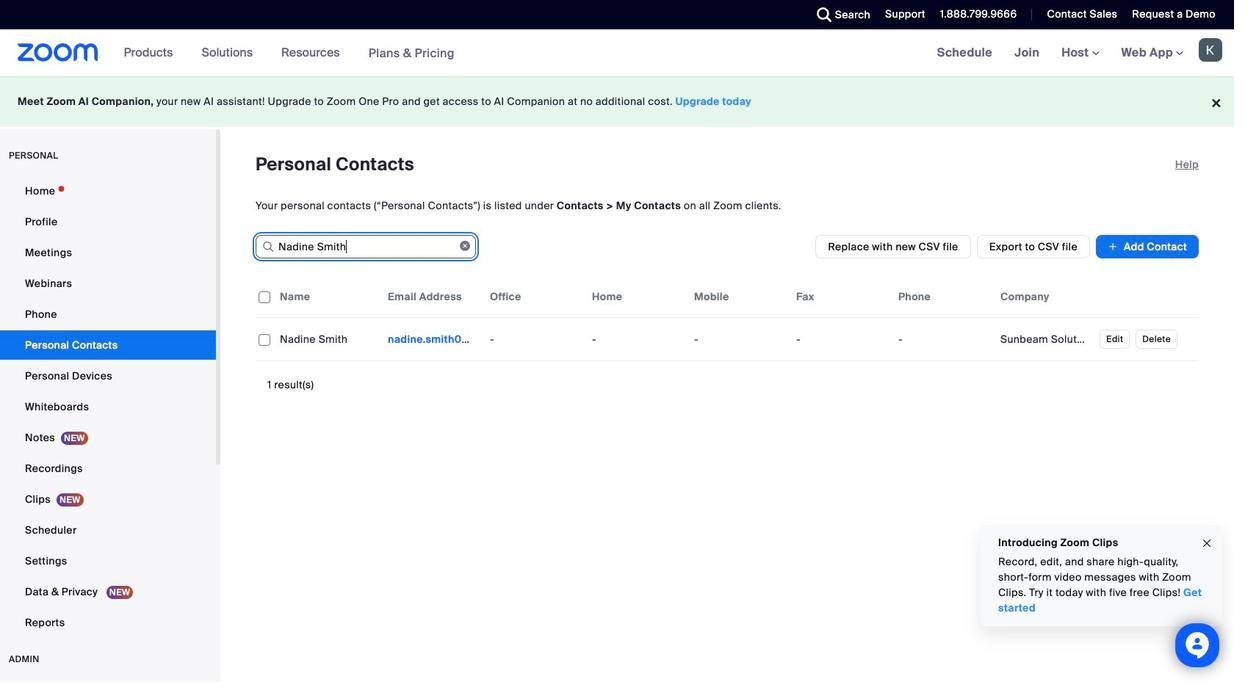 Task type: locate. For each thing, give the bounding box(es) containing it.
application
[[256, 276, 1199, 361]]

1 cell from the left
[[382, 325, 484, 354]]

profile picture image
[[1199, 38, 1222, 62]]

product information navigation
[[113, 29, 466, 77]]

close image
[[1201, 535, 1213, 552]]

footer
[[0, 76, 1234, 127]]

cell
[[382, 325, 484, 354], [892, 325, 995, 354], [995, 325, 1097, 354]]

banner
[[0, 29, 1234, 77]]

2 cell from the left
[[892, 325, 995, 354]]

personal menu menu
[[0, 176, 216, 639]]

meetings navigation
[[926, 29, 1234, 77]]

zoom logo image
[[18, 43, 98, 62]]

add image
[[1108, 239, 1118, 254]]



Task type: describe. For each thing, give the bounding box(es) containing it.
3 cell from the left
[[995, 325, 1097, 354]]

Search Contacts Input text field
[[256, 235, 476, 259]]



Task type: vqa. For each thing, say whether or not it's contained in the screenshot.
1st cell from left
yes



